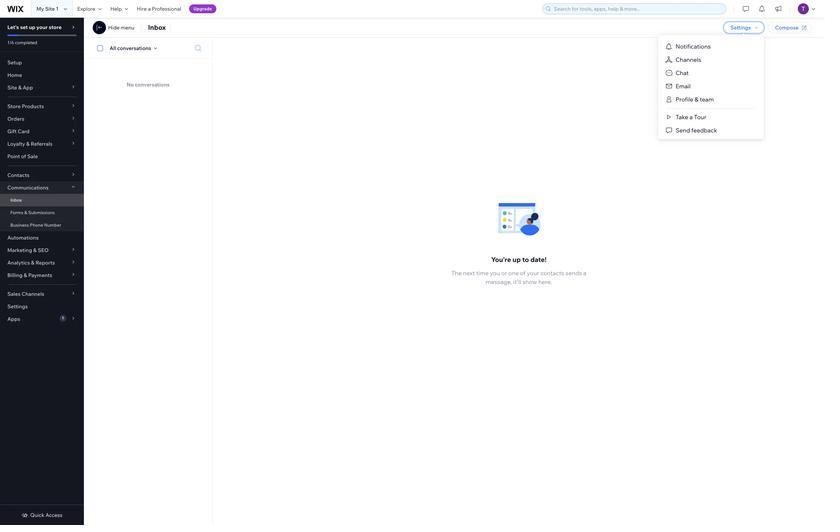 Task type: vqa. For each thing, say whether or not it's contained in the screenshot.
starts
no



Task type: locate. For each thing, give the bounding box(es) containing it.
0 vertical spatial a
[[148, 6, 151, 12]]

of right one
[[520, 269, 526, 277]]

channels up settings link
[[22, 291, 44, 297]]

up right set
[[29, 24, 35, 31]]

0 horizontal spatial channels
[[22, 291, 44, 297]]

up left to
[[513, 255, 521, 264]]

a inside button
[[690, 113, 693, 121]]

0 horizontal spatial of
[[21, 153, 26, 160]]

site
[[45, 6, 55, 12], [7, 84, 17, 91]]

1 horizontal spatial up
[[513, 255, 521, 264]]

0 vertical spatial your
[[36, 24, 48, 31]]

billing
[[7, 272, 23, 279]]

0 horizontal spatial site
[[7, 84, 17, 91]]

1 vertical spatial your
[[527, 269, 539, 277]]

orders button
[[0, 113, 84, 125]]

hide menu button down help button
[[108, 24, 134, 31]]

1 horizontal spatial 1
[[62, 316, 64, 321]]

app
[[23, 84, 33, 91]]

None checkbox
[[93, 44, 110, 52]]

tour
[[694, 113, 707, 121]]

1/6
[[7, 40, 14, 45]]

quick access
[[30, 512, 62, 519]]

hire a professional
[[137, 6, 181, 12]]

a right sends at the right
[[583, 269, 587, 277]]

store
[[7, 103, 21, 110]]

site down home at the left top of page
[[7, 84, 17, 91]]

contacts
[[541, 269, 564, 277]]

home link
[[0, 69, 84, 81]]

inbox up forms at the top
[[10, 197, 22, 203]]

& left 'team'
[[695, 96, 699, 103]]

my site 1
[[36, 6, 59, 12]]

upgrade button
[[189, 4, 216, 13]]

0 horizontal spatial your
[[36, 24, 48, 31]]

& for site
[[18, 84, 22, 91]]

2 vertical spatial a
[[583, 269, 587, 277]]

1 down settings link
[[62, 316, 64, 321]]

1 vertical spatial 1
[[62, 316, 64, 321]]

the
[[451, 269, 462, 277]]

next
[[463, 269, 475, 277]]

settings up notifications button
[[731, 24, 751, 31]]

a right hire
[[148, 6, 151, 12]]

the next time you or one of your contacts sends a message, it'll show here.
[[451, 269, 587, 286]]

settings inside button
[[731, 24, 751, 31]]

1 horizontal spatial channels
[[676, 56, 701, 63]]

point of sale link
[[0, 150, 84, 163]]

payments
[[28, 272, 52, 279]]

0 vertical spatial of
[[21, 153, 26, 160]]

& inside loyalty & referrals popup button
[[26, 141, 30, 147]]

notifications button
[[658, 40, 764, 53]]

1 vertical spatial up
[[513, 255, 521, 264]]

compose
[[775, 24, 799, 31]]

0 vertical spatial conversations
[[117, 45, 151, 51]]

settings inside sidebar element
[[7, 303, 28, 310]]

0 vertical spatial settings
[[731, 24, 751, 31]]

explore
[[77, 6, 95, 12]]

0 vertical spatial channels
[[676, 56, 701, 63]]

seo
[[38, 247, 49, 254]]

& left "seo"
[[33, 247, 37, 254]]

& right forms at the top
[[24, 210, 27, 215]]

hide menu button
[[93, 21, 134, 34], [108, 24, 134, 31]]

0 vertical spatial inbox
[[148, 23, 166, 32]]

of inside the next time you or one of your contacts sends a message, it'll show here.
[[520, 269, 526, 277]]

no conversations
[[127, 81, 170, 88]]

0 horizontal spatial a
[[148, 6, 151, 12]]

sidebar element
[[0, 18, 84, 525]]

a for take
[[690, 113, 693, 121]]

2 horizontal spatial a
[[690, 113, 693, 121]]

send feedback
[[676, 127, 717, 134]]

& right loyalty
[[26, 141, 30, 147]]

settings down sales
[[7, 303, 28, 310]]

1 vertical spatial inbox
[[10, 197, 22, 203]]

take a tour
[[676, 113, 707, 121]]

point
[[7, 153, 20, 160]]

gift card button
[[0, 125, 84, 138]]

0 horizontal spatial settings
[[7, 303, 28, 310]]

or
[[501, 269, 507, 277]]

& inside site & app popup button
[[18, 84, 22, 91]]

up
[[29, 24, 35, 31], [513, 255, 521, 264]]

0 vertical spatial up
[[29, 24, 35, 31]]

& inside profile & team button
[[695, 96, 699, 103]]

0 horizontal spatial 1
[[56, 6, 59, 12]]

1 vertical spatial of
[[520, 269, 526, 277]]

automations link
[[0, 232, 84, 244]]

marketing & seo button
[[0, 244, 84, 257]]

inbox down hire a professional at the top left of page
[[148, 23, 166, 32]]

all conversations
[[110, 45, 151, 51]]

1 vertical spatial channels
[[22, 291, 44, 297]]

contacts button
[[0, 169, 84, 181]]

it'll
[[513, 278, 521, 286]]

show
[[523, 278, 537, 286]]

feedback
[[692, 127, 717, 134]]

settings
[[731, 24, 751, 31], [7, 303, 28, 310]]

site inside popup button
[[7, 84, 17, 91]]

1 horizontal spatial settings
[[731, 24, 751, 31]]

0 vertical spatial 1
[[56, 6, 59, 12]]

card
[[18, 128, 30, 135]]

help
[[110, 6, 122, 12]]

home
[[7, 72, 22, 78]]

hide
[[108, 24, 120, 31]]

0 horizontal spatial up
[[29, 24, 35, 31]]

store products
[[7, 103, 44, 110]]

& inside billing & payments 'dropdown button'
[[24, 272, 27, 279]]

loyalty
[[7, 141, 25, 147]]

1 horizontal spatial a
[[583, 269, 587, 277]]

channels
[[676, 56, 701, 63], [22, 291, 44, 297]]

quick
[[30, 512, 44, 519]]

analytics & reports button
[[0, 257, 84, 269]]

team
[[700, 96, 714, 103]]

a for hire
[[148, 6, 151, 12]]

your inside the next time you or one of your contacts sends a message, it'll show here.
[[527, 269, 539, 277]]

communications
[[7, 184, 49, 191]]

& for loyalty
[[26, 141, 30, 147]]

a left tour
[[690, 113, 693, 121]]

1 horizontal spatial inbox
[[148, 23, 166, 32]]

sales channels
[[7, 291, 44, 297]]

up inside sidebar element
[[29, 24, 35, 31]]

settings button
[[724, 22, 764, 33]]

business phone number link
[[0, 219, 84, 232]]

your up show
[[527, 269, 539, 277]]

1 horizontal spatial site
[[45, 6, 55, 12]]

& inside marketing & seo dropdown button
[[33, 247, 37, 254]]

conversations for all conversations
[[117, 45, 151, 51]]

1 vertical spatial settings
[[7, 303, 28, 310]]

1
[[56, 6, 59, 12], [62, 316, 64, 321]]

billing & payments
[[7, 272, 52, 279]]

inbox
[[148, 23, 166, 32], [10, 197, 22, 203]]

1 vertical spatial conversations
[[135, 81, 170, 88]]

0 horizontal spatial inbox
[[10, 197, 22, 203]]

conversations right all
[[117, 45, 151, 51]]

site right my
[[45, 6, 55, 12]]

1 vertical spatial site
[[7, 84, 17, 91]]

chat
[[676, 69, 689, 77]]

1 right my
[[56, 6, 59, 12]]

your inside sidebar element
[[36, 24, 48, 31]]

1 vertical spatial a
[[690, 113, 693, 121]]

& inside analytics & reports popup button
[[31, 260, 34, 266]]

business phone number
[[10, 222, 61, 228]]

1 horizontal spatial of
[[520, 269, 526, 277]]

0 vertical spatial site
[[45, 6, 55, 12]]

& right billing
[[24, 272, 27, 279]]

of left sale at the top left of page
[[21, 153, 26, 160]]

your left store
[[36, 24, 48, 31]]

inbox link
[[0, 194, 84, 207]]

& left reports
[[31, 260, 34, 266]]

phone
[[30, 222, 43, 228]]

& left "app" at left
[[18, 84, 22, 91]]

of
[[21, 153, 26, 160], [520, 269, 526, 277]]

forms
[[10, 210, 23, 215]]

& inside forms & submissions link
[[24, 210, 27, 215]]

conversations right no
[[135, 81, 170, 88]]

&
[[18, 84, 22, 91], [695, 96, 699, 103], [26, 141, 30, 147], [24, 210, 27, 215], [33, 247, 37, 254], [31, 260, 34, 266], [24, 272, 27, 279]]

channels down notifications on the right top of the page
[[676, 56, 701, 63]]

1 horizontal spatial your
[[527, 269, 539, 277]]



Task type: describe. For each thing, give the bounding box(es) containing it.
compose button
[[769, 22, 812, 33]]

settings for settings link
[[7, 303, 28, 310]]

point of sale
[[7, 153, 38, 160]]

my
[[36, 6, 44, 12]]

store
[[49, 24, 62, 31]]

conversations for no conversations
[[135, 81, 170, 88]]

access
[[46, 512, 62, 519]]

referrals
[[31, 141, 52, 147]]

email
[[676, 82, 691, 90]]

reports
[[36, 260, 55, 266]]

take a tour button
[[658, 110, 764, 124]]

setup
[[7, 59, 22, 66]]

& for forms
[[24, 210, 27, 215]]

& for analytics
[[31, 260, 34, 266]]

profile & team button
[[658, 93, 764, 106]]

sends
[[566, 269, 582, 277]]

take
[[676, 113, 688, 121]]

you're
[[491, 255, 511, 264]]

menu
[[121, 24, 134, 31]]

set
[[20, 24, 28, 31]]

1 inside sidebar element
[[62, 316, 64, 321]]

loyalty & referrals button
[[0, 138, 84, 150]]

forms & submissions link
[[0, 207, 84, 219]]

& for marketing
[[33, 247, 37, 254]]

you're up to date!
[[491, 255, 547, 264]]

one
[[509, 269, 519, 277]]

of inside sidebar element
[[21, 153, 26, 160]]

channels inside dropdown button
[[22, 291, 44, 297]]

time
[[476, 269, 489, 277]]

products
[[22, 103, 44, 110]]

hide menu button down help
[[93, 21, 134, 34]]

inbox inside sidebar element
[[10, 197, 22, 203]]

help button
[[106, 0, 132, 18]]

site & app
[[7, 84, 33, 91]]

loyalty & referrals
[[7, 141, 52, 147]]

professional
[[152, 6, 181, 12]]

setup link
[[0, 56, 84, 69]]

profile & team
[[676, 96, 714, 103]]

billing & payments button
[[0, 269, 84, 282]]

completed
[[15, 40, 37, 45]]

business
[[10, 222, 29, 228]]

analytics
[[7, 260, 30, 266]]

site & app button
[[0, 81, 84, 94]]

notifications
[[676, 43, 711, 50]]

settings for settings button on the right of the page
[[731, 24, 751, 31]]

sales
[[7, 291, 21, 297]]

let's
[[7, 24, 19, 31]]

hire a professional link
[[132, 0, 186, 18]]

you
[[490, 269, 500, 277]]

Search for tools, apps, help & more... field
[[552, 4, 724, 14]]

a inside the next time you or one of your contacts sends a message, it'll show here.
[[583, 269, 587, 277]]

message,
[[486, 278, 512, 286]]

store products button
[[0, 100, 84, 113]]

email button
[[658, 80, 764, 93]]

channels inside button
[[676, 56, 701, 63]]

sale
[[27, 153, 38, 160]]

to
[[522, 255, 529, 264]]

contacts
[[7, 172, 29, 179]]

gift
[[7, 128, 17, 135]]

profile
[[676, 96, 694, 103]]

hide menu
[[108, 24, 134, 31]]

send feedback button
[[658, 124, 764, 137]]

upgrade
[[193, 6, 212, 11]]

submissions
[[28, 210, 55, 215]]

marketing & seo
[[7, 247, 49, 254]]

& for profile
[[695, 96, 699, 103]]

& for billing
[[24, 272, 27, 279]]

analytics & reports
[[7, 260, 55, 266]]

forms & submissions
[[10, 210, 55, 215]]

communications button
[[0, 181, 84, 194]]

sales channels button
[[0, 288, 84, 300]]

settings link
[[0, 300, 84, 313]]

here.
[[539, 278, 552, 286]]

apps
[[7, 316, 20, 322]]

1/6 completed
[[7, 40, 37, 45]]

chat button
[[658, 66, 764, 80]]

let's set up your store
[[7, 24, 62, 31]]

hire
[[137, 6, 147, 12]]

gift card
[[7, 128, 30, 135]]



